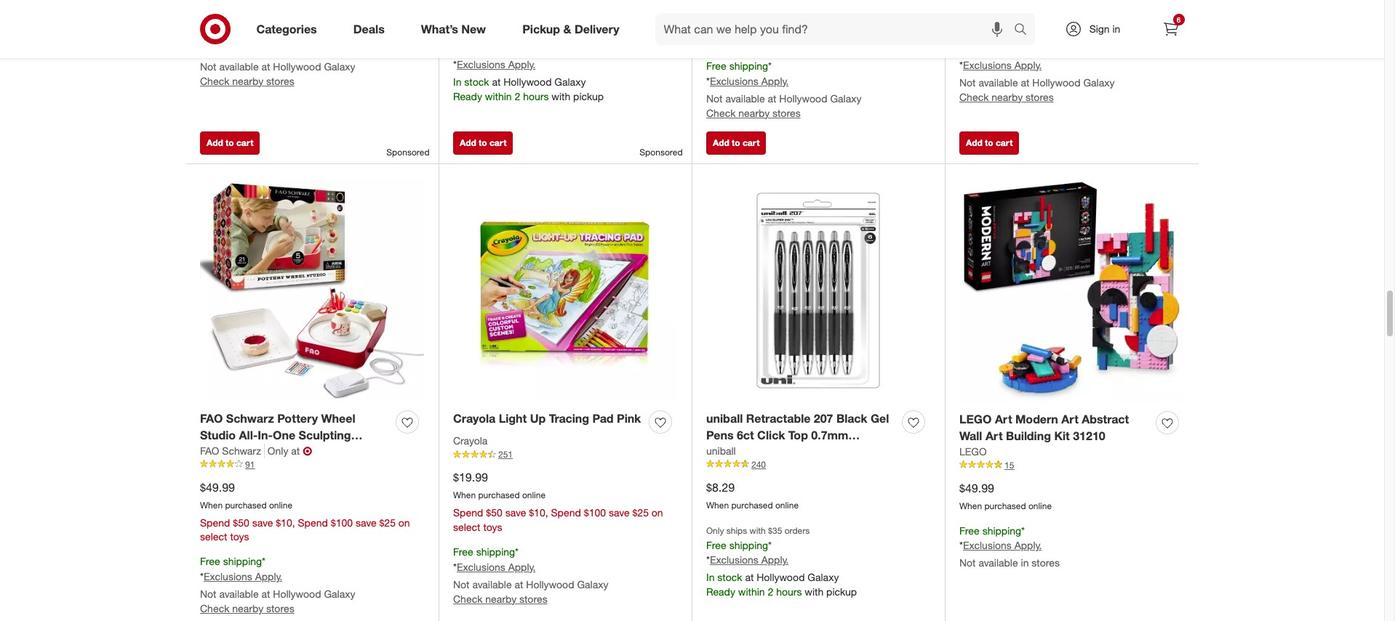 Task type: locate. For each thing, give the bounding box(es) containing it.
2 sponsored from the left
[[640, 147, 683, 158]]

1 horizontal spatial ships
[[726, 526, 747, 536]]

1 horizontal spatial hours
[[776, 587, 802, 599]]

online
[[269, 4, 292, 14], [775, 4, 799, 14], [1028, 4, 1052, 15], [522, 490, 546, 501], [269, 500, 292, 511], [775, 500, 799, 511], [1028, 501, 1052, 512]]

0 vertical spatial uniball
[[706, 412, 743, 426]]

exclusions inside only ships with $35 orders free shipping * * exclusions apply. not available at hollywood galaxy check nearby stores
[[963, 59, 1012, 71]]

0 vertical spatial ready
[[453, 90, 482, 102]]

1 horizontal spatial select
[[453, 521, 480, 534]]

2 fao from the top
[[200, 445, 219, 457]]

all-
[[239, 428, 258, 443]]

$10, inside when purchased online spend $50 save $10, spend $100 save $25 on select toys
[[782, 20, 801, 33]]

free inside only ships with $35 orders free shipping * * exclusions apply. in stock at  hollywood galaxy ready within 2 hours with pickup
[[706, 539, 726, 552]]

crayola for crayola light up tracing pad pink
[[453, 412, 495, 426]]

sponsored for when purchased online
[[386, 147, 429, 158]]

stores
[[266, 75, 294, 87], [1026, 91, 1054, 103], [772, 107, 801, 119], [1032, 557, 1060, 570], [519, 593, 547, 606], [266, 603, 294, 616]]

ships left search button
[[980, 30, 1000, 41]]

fao
[[200, 412, 223, 426], [200, 445, 219, 457]]

0 vertical spatial lego
[[959, 412, 992, 427]]

crayola up crayola "link"
[[453, 412, 495, 426]]

hours
[[523, 90, 549, 102], [776, 587, 802, 599]]

uniball down pens at the right bottom
[[706, 445, 736, 457]]

in-
[[258, 428, 273, 443]]

on for crayola light up tracing pad pink
[[652, 507, 663, 519]]

hours inside only ships with $35 orders free shipping * * exclusions apply. in stock at  hollywood galaxy ready within 2 hours with pickup
[[776, 587, 802, 599]]

2 lego from the top
[[959, 446, 987, 458]]

$100 inside when purchased online spend $50 save $10, spend $100 save $25 on select toys
[[837, 20, 859, 33]]

1 horizontal spatial $35
[[768, 526, 782, 536]]

0 horizontal spatial within
[[485, 90, 512, 102]]

at inside only ships with $35 orders free shipping * * exclusions apply. not available at hollywood galaxy check nearby stores
[[1021, 76, 1030, 89]]

1 vertical spatial stock
[[717, 572, 742, 584]]

toys for crayola light up tracing pad pink
[[483, 521, 502, 534]]

2 uniball from the top
[[706, 445, 736, 457]]

0 horizontal spatial on
[[398, 517, 410, 529]]

ships
[[473, 29, 494, 40], [980, 30, 1000, 41], [726, 526, 747, 536]]

$35 for not
[[1021, 30, 1035, 41]]

3 add to cart from the left
[[713, 137, 760, 148]]

1 horizontal spatial stock
[[717, 572, 742, 584]]

toys for fao schwarz pottery wheel studio all-in-one sculpting workstation
[[230, 531, 249, 544]]

0 horizontal spatial ships
[[473, 29, 494, 40]]

uniball inside uniball retractable 207 black gel pens 6ct click top 0.7mm medium point pen
[[706, 412, 743, 426]]

with inside only ships with $35 orders free shipping * * exclusions apply. not available at hollywood galaxy check nearby stores
[[1003, 30, 1019, 41]]

apply. inside "free shipping * * exclusions apply. not available in stores"
[[1014, 540, 1042, 552]]

new
[[461, 22, 486, 36]]

$100 for crayola light up tracing pad pink
[[584, 507, 606, 519]]

online inside '$19.99 when purchased online spend $50 save $10, spend $100 save $25 on select toys'
[[522, 490, 546, 501]]

deals link
[[341, 13, 403, 45]]

1 horizontal spatial pickup
[[826, 587, 857, 599]]

1 vertical spatial pickup
[[826, 587, 857, 599]]

2 horizontal spatial toys
[[736, 35, 755, 47]]

15
[[1004, 460, 1014, 471]]

orders for available
[[1038, 30, 1063, 41]]

when purchased online up search
[[959, 4, 1052, 15]]

free shipping * * exclusions apply. not available in stores
[[959, 525, 1060, 570]]

lego
[[959, 412, 992, 427], [959, 446, 987, 458]]

in inside '* exclusions apply. in stock at  hollywood galaxy ready within 2 hours with pickup'
[[453, 75, 461, 88]]

$50 inside '$19.99 when purchased online spend $50 save $10, spend $100 save $25 on select toys'
[[486, 507, 502, 519]]

online inside when purchased online spend $50 save $10, spend $100 save $25 on select toys
[[775, 4, 799, 14]]

4 add from the left
[[966, 137, 982, 148]]

1 horizontal spatial $50
[[486, 507, 502, 519]]

light
[[499, 412, 527, 426]]

lego link
[[959, 445, 987, 459]]

$8.29
[[706, 481, 735, 495]]

purchased
[[225, 4, 267, 14], [731, 4, 773, 14], [984, 4, 1026, 15], [478, 490, 520, 501], [225, 500, 267, 511], [731, 500, 773, 511], [984, 501, 1026, 512]]

select inside $49.99 when purchased online spend $50 save $10, spend $100 save $25 on select toys
[[200, 531, 227, 544]]

to
[[226, 137, 234, 148], [479, 137, 487, 148], [732, 137, 740, 148], [985, 137, 993, 148]]

$35 for in
[[768, 526, 782, 536]]

on inside $49.99 when purchased online spend $50 save $10, spend $100 save $25 on select toys
[[398, 517, 410, 529]]

$25
[[886, 20, 902, 33], [632, 507, 649, 519], [379, 517, 396, 529]]

3 add from the left
[[713, 137, 729, 148]]

toys inside $49.99 when purchased online spend $50 save $10, spend $100 save $25 on select toys
[[230, 531, 249, 544]]

fao inside fao schwarz pottery wheel studio all-in-one sculpting workstation
[[200, 412, 223, 426]]

within inside only ships with $35 orders free shipping * * exclusions apply. in stock at  hollywood galaxy ready within 2 hours with pickup
[[738, 587, 765, 599]]

1 horizontal spatial $25
[[632, 507, 649, 519]]

$25 inside $49.99 when purchased online spend $50 save $10, spend $100 save $25 on select toys
[[379, 517, 396, 529]]

select inside when purchased online spend $50 save $10, spend $100 save $25 on select toys
[[706, 35, 734, 47]]

lego for lego
[[959, 446, 987, 458]]

1 vertical spatial lego
[[959, 446, 987, 458]]

251
[[498, 449, 513, 460]]

orders left &
[[531, 29, 557, 40]]

4 to from the left
[[985, 137, 993, 148]]

in
[[1112, 23, 1120, 35], [1021, 557, 1029, 570]]

ready inside only ships with $35 orders free shipping * * exclusions apply. in stock at  hollywood galaxy ready within 2 hours with pickup
[[706, 587, 735, 599]]

0 vertical spatial stock
[[464, 75, 489, 88]]

1 vertical spatial within
[[738, 587, 765, 599]]

apply. inside '* exclusions apply. in stock at  hollywood galaxy ready within 2 hours with pickup'
[[508, 58, 536, 70]]

abstract
[[1082, 412, 1129, 427]]

¬
[[303, 444, 312, 459]]

fao up studio
[[200, 412, 223, 426]]

1 add to cart button from the left
[[200, 132, 260, 155]]

at
[[261, 60, 270, 72], [492, 75, 501, 88], [1021, 76, 1030, 89], [768, 92, 776, 104], [291, 445, 300, 457], [745, 572, 754, 584], [515, 579, 523, 591], [261, 589, 270, 601]]

fao inside the fao schwarz only at ¬
[[200, 445, 219, 457]]

galaxy inside only ships with $35 orders free shipping * * exclusions apply. in stock at  hollywood galaxy ready within 2 hours with pickup
[[808, 572, 839, 584]]

$50 for crayola light up tracing pad pink
[[486, 507, 502, 519]]

0 horizontal spatial pickup
[[573, 90, 604, 102]]

only inside only ships with $35 orders free shipping * * exclusions apply. not available at hollywood galaxy check nearby stores
[[959, 30, 977, 41]]

1 vertical spatial in
[[706, 572, 715, 584]]

at inside '* exclusions apply. in stock at  hollywood galaxy ready within 2 hours with pickup'
[[492, 75, 501, 88]]

lego down wall
[[959, 446, 987, 458]]

1 horizontal spatial sponsored
[[640, 147, 683, 158]]

kit
[[1054, 429, 1070, 444]]

at inside only ships with $35 orders free shipping * * exclusions apply. in stock at  hollywood galaxy ready within 2 hours with pickup
[[745, 572, 754, 584]]

shipping inside "free shipping * * exclusions apply. not available in stores"
[[982, 525, 1021, 537]]

0 vertical spatial crayola
[[453, 412, 495, 426]]

free inside only ships with $35 orders free shipping * * exclusions apply. not available at hollywood galaxy check nearby stores
[[959, 44, 980, 56]]

crayola for crayola
[[453, 435, 488, 447]]

pad
[[592, 412, 614, 426]]

0 vertical spatial in
[[453, 75, 461, 88]]

what's
[[421, 22, 458, 36]]

purchased inside $49.99 when purchased online spend $50 save $10, spend $100 save $25 on select toys
[[225, 500, 267, 511]]

spend
[[706, 20, 736, 33], [804, 20, 834, 33], [453, 507, 483, 519], [551, 507, 581, 519], [200, 517, 230, 529], [298, 517, 328, 529]]

select
[[706, 35, 734, 47], [453, 521, 480, 534], [200, 531, 227, 544]]

0 vertical spatial fao
[[200, 412, 223, 426]]

not inside only ships with $35 orders free shipping * * exclusions apply. not available at hollywood galaxy check nearby stores
[[959, 76, 976, 89]]

1 horizontal spatial toys
[[483, 521, 502, 534]]

within inside '* exclusions apply. in stock at  hollywood galaxy ready within 2 hours with pickup'
[[485, 90, 512, 102]]

crayola light up tracing pad pink image
[[453, 179, 677, 403], [453, 179, 677, 403]]

hollywood inside only ships with $35 orders free shipping * * exclusions apply. in stock at  hollywood galaxy ready within 2 hours with pickup
[[757, 572, 805, 584]]

2 add to cart from the left
[[460, 137, 506, 148]]

ships down $8.29 when purchased online
[[726, 526, 747, 536]]

1 horizontal spatial $10,
[[529, 507, 548, 519]]

$25 inside '$19.99 when purchased online spend $50 save $10, spend $100 save $25 on select toys'
[[632, 507, 649, 519]]

crayola
[[453, 412, 495, 426], [453, 435, 488, 447]]

fao schwarz pottery wheel studio all-in-one sculpting workstation image
[[200, 179, 424, 403], [200, 179, 424, 403]]

1 horizontal spatial $100
[[584, 507, 606, 519]]

$25 for crayola light up tracing pad pink
[[632, 507, 649, 519]]

$50 inside $49.99 when purchased online spend $50 save $10, spend $100 save $25 on select toys
[[233, 517, 249, 529]]

orders
[[531, 29, 557, 40], [1038, 30, 1063, 41], [785, 526, 810, 536]]

$10, inside '$19.99 when purchased online spend $50 save $10, spend $100 save $25 on select toys'
[[529, 507, 548, 519]]

in right sign in the right of the page
[[1112, 23, 1120, 35]]

hollywood
[[273, 60, 321, 72], [503, 75, 552, 88], [1032, 76, 1081, 89], [779, 92, 827, 104], [757, 572, 805, 584], [526, 579, 574, 591], [273, 589, 321, 601]]

schwarz
[[222, 445, 261, 457]]

2 horizontal spatial $100
[[837, 20, 859, 33]]

1 add from the left
[[207, 137, 223, 148]]

uniball
[[706, 412, 743, 426], [706, 445, 736, 457]]

ships right what's
[[473, 29, 494, 40]]

uniball up pens at the right bottom
[[706, 412, 743, 426]]

to for first add to cart button from right
[[985, 137, 993, 148]]

apply.
[[255, 43, 282, 55], [508, 58, 536, 70], [1014, 59, 1042, 71], [761, 75, 789, 87], [1014, 540, 1042, 552], [761, 555, 789, 567], [508, 561, 536, 574], [255, 571, 282, 584]]

when inside when purchased online spend $50 save $10, spend $100 save $25 on select toys
[[706, 4, 729, 14]]

2 crayola from the top
[[453, 435, 488, 447]]

search button
[[1007, 13, 1042, 48]]

on
[[905, 20, 916, 33], [652, 507, 663, 519], [398, 517, 410, 529]]

not
[[200, 60, 216, 72], [959, 76, 976, 89], [706, 92, 723, 104], [959, 557, 976, 570], [453, 579, 470, 591], [200, 589, 216, 601]]

$10, for crayola light up tracing pad pink
[[529, 507, 548, 519]]

1 sponsored from the left
[[386, 147, 429, 158]]

2 horizontal spatial $50
[[739, 20, 756, 33]]

cart
[[236, 137, 253, 148], [489, 137, 506, 148], [743, 137, 760, 148], [996, 137, 1013, 148]]

lego inside lego art modern art abstract wall art building kit 31210
[[959, 412, 992, 427]]

2 horizontal spatial select
[[706, 35, 734, 47]]

0 vertical spatial hours
[[523, 90, 549, 102]]

0 horizontal spatial $100
[[331, 517, 353, 529]]

0 horizontal spatial in
[[453, 75, 461, 88]]

save
[[758, 20, 779, 33], [862, 20, 883, 33], [505, 507, 526, 519], [609, 507, 630, 519], [252, 517, 273, 529], [356, 517, 376, 529]]

one
[[273, 428, 295, 443]]

2 horizontal spatial ships
[[980, 30, 1000, 41]]

$35 inside only ships with $35 orders free shipping * * exclusions apply. not available at hollywood galaxy check nearby stores
[[1021, 30, 1035, 41]]

1 horizontal spatial 2
[[768, 587, 773, 599]]

only ships with $35 orders free shipping * * exclusions apply. in stock at  hollywood galaxy ready within 2 hours with pickup
[[706, 526, 857, 599]]

lego art modern art abstract wall art building kit 31210 image
[[959, 179, 1184, 403], [959, 179, 1184, 403]]

2 horizontal spatial $35
[[1021, 30, 1035, 41]]

0 horizontal spatial toys
[[230, 531, 249, 544]]

31210
[[1073, 429, 1105, 444]]

1 horizontal spatial in
[[706, 572, 715, 584]]

1 vertical spatial uniball
[[706, 445, 736, 457]]

only inside only ships with $35 orders free shipping * * exclusions apply. in stock at  hollywood galaxy ready within 2 hours with pickup
[[706, 526, 724, 536]]

2 to from the left
[[479, 137, 487, 148]]

1 uniball from the top
[[706, 412, 743, 426]]

1 horizontal spatial $49.99
[[959, 481, 994, 496]]

1 crayola from the top
[[453, 412, 495, 426]]

only
[[453, 29, 471, 40], [959, 30, 977, 41], [268, 445, 288, 457], [706, 526, 724, 536]]

$35 left &
[[515, 29, 529, 40]]

$49.99 inside $49.99 when purchased online spend $50 save $10, spend $100 save $25 on select toys
[[200, 481, 235, 495]]

3 to from the left
[[732, 137, 740, 148]]

4 add to cart from the left
[[966, 137, 1013, 148]]

check nearby stores button
[[200, 74, 294, 88], [959, 90, 1054, 104], [706, 106, 801, 120], [453, 592, 547, 607], [200, 602, 294, 617]]

sign in
[[1089, 23, 1120, 35]]

2
[[515, 90, 520, 102], [768, 587, 773, 599]]

$35 left the sign in link
[[1021, 30, 1035, 41]]

1 vertical spatial crayola
[[453, 435, 488, 447]]

0 horizontal spatial $49.99
[[200, 481, 235, 495]]

$49.99 inside $49.99 when purchased online
[[959, 481, 994, 496]]

with
[[496, 29, 513, 40], [1003, 30, 1019, 41], [552, 90, 570, 102], [750, 526, 766, 536], [805, 587, 824, 599]]

art
[[995, 412, 1012, 427], [1061, 412, 1079, 427], [985, 429, 1003, 444]]

2 add from the left
[[460, 137, 476, 148]]

to for second add to cart button from the left
[[479, 137, 487, 148]]

0 horizontal spatial hours
[[523, 90, 549, 102]]

orders left sign in the right of the page
[[1038, 30, 1063, 41]]

1 horizontal spatial ready
[[706, 587, 735, 599]]

lego up wall
[[959, 412, 992, 427]]

pickup inside '* exclusions apply. in stock at  hollywood galaxy ready within 2 hours with pickup'
[[573, 90, 604, 102]]

1 horizontal spatial within
[[738, 587, 765, 599]]

orders down $8.29 when purchased online
[[785, 526, 810, 536]]

only ships with $35 orders
[[453, 29, 557, 40]]

hours inside '* exclusions apply. in stock at  hollywood galaxy ready within 2 hours with pickup'
[[523, 90, 549, 102]]

fao schwarz pottery wheel studio all-in-one sculpting workstation
[[200, 412, 355, 459]]

when inside $49.99 when purchased online spend $50 save $10, spend $100 save $25 on select toys
[[200, 500, 223, 511]]

0 vertical spatial 2
[[515, 90, 520, 102]]

free inside "free shipping * * exclusions apply. not available in stores"
[[959, 525, 980, 537]]

$100 for fao schwarz pottery wheel studio all-in-one sculpting workstation
[[331, 517, 353, 529]]

crayola up $19.99
[[453, 435, 488, 447]]

1 vertical spatial 2
[[768, 587, 773, 599]]

$10,
[[782, 20, 801, 33], [529, 507, 548, 519], [276, 517, 295, 529]]

pickup
[[573, 90, 604, 102], [826, 587, 857, 599]]

toys inside '$19.99 when purchased online spend $50 save $10, spend $100 save $25 on select toys'
[[483, 521, 502, 534]]

when purchased online for sponsored
[[200, 4, 292, 14]]

1 fao from the top
[[200, 412, 223, 426]]

ships inside only ships with $35 orders free shipping * * exclusions apply. in stock at  hollywood galaxy ready within 2 hours with pickup
[[726, 526, 747, 536]]

nearby
[[232, 75, 263, 87], [992, 91, 1023, 103], [738, 107, 770, 119], [485, 593, 517, 606], [232, 603, 263, 616]]

$49.99 for lego art modern art abstract wall art building kit 31210
[[959, 481, 994, 496]]

orders inside only ships with $35 orders free shipping * * exclusions apply. in stock at  hollywood galaxy ready within 2 hours with pickup
[[785, 526, 810, 536]]

only for only ships with $35 orders
[[453, 29, 471, 40]]

tracing
[[549, 412, 589, 426]]

207
[[814, 412, 833, 426]]

1 add to cart from the left
[[207, 137, 253, 148]]

0 horizontal spatial ready
[[453, 90, 482, 102]]

2 horizontal spatial orders
[[1038, 30, 1063, 41]]

0 horizontal spatial sponsored
[[386, 147, 429, 158]]

free shipping * * exclusions apply. not available at hollywood galaxy check nearby stores
[[200, 27, 355, 87], [706, 59, 862, 119], [453, 546, 608, 606], [200, 556, 355, 616]]

0 horizontal spatial stock
[[464, 75, 489, 88]]

0 horizontal spatial $10,
[[276, 517, 295, 529]]

1 to from the left
[[226, 137, 234, 148]]

0 horizontal spatial 2
[[515, 90, 520, 102]]

1 vertical spatial in
[[1021, 557, 1029, 570]]

on inside '$19.99 when purchased online spend $50 save $10, spend $100 save $25 on select toys'
[[652, 507, 663, 519]]

$100 inside '$19.99 when purchased online spend $50 save $10, spend $100 save $25 on select toys'
[[584, 507, 606, 519]]

1 vertical spatial hours
[[776, 587, 802, 599]]

1 horizontal spatial in
[[1112, 23, 1120, 35]]

0 vertical spatial pickup
[[573, 90, 604, 102]]

stock inside '* exclusions apply. in stock at  hollywood galaxy ready within 2 hours with pickup'
[[464, 75, 489, 88]]

0 horizontal spatial select
[[200, 531, 227, 544]]

add to cart for second add to cart button from the left
[[460, 137, 506, 148]]

ships for not
[[980, 30, 1000, 41]]

sign
[[1089, 23, 1110, 35]]

0 horizontal spatial when purchased online
[[200, 4, 292, 14]]

when purchased online up categories
[[200, 4, 292, 14]]

2 horizontal spatial on
[[905, 20, 916, 33]]

orders inside only ships with $35 orders free shipping * * exclusions apply. not available at hollywood galaxy check nearby stores
[[1038, 30, 1063, 41]]

2 horizontal spatial $10,
[[782, 20, 801, 33]]

1 vertical spatial ready
[[706, 587, 735, 599]]

1 horizontal spatial orders
[[785, 526, 810, 536]]

in down $49.99 when purchased online
[[1021, 557, 1029, 570]]

orders for stock
[[785, 526, 810, 536]]

0 vertical spatial in
[[1112, 23, 1120, 35]]

$49.99 down lego link
[[959, 481, 994, 496]]

purchased inside $8.29 when purchased online
[[731, 500, 773, 511]]

0 horizontal spatial $25
[[379, 517, 396, 529]]

3 cart from the left
[[743, 137, 760, 148]]

1 horizontal spatial when purchased online
[[959, 4, 1052, 15]]

$50 inside when purchased online spend $50 save $10, spend $100 save $25 on select toys
[[739, 20, 756, 33]]

available inside only ships with $35 orders free shipping * * exclusions apply. not available at hollywood galaxy check nearby stores
[[979, 76, 1018, 89]]

ready
[[453, 90, 482, 102], [706, 587, 735, 599]]

$49.99 down workstation at the bottom
[[200, 481, 235, 495]]

within
[[485, 90, 512, 102], [738, 587, 765, 599]]

not inside "free shipping * * exclusions apply. not available in stores"
[[959, 557, 976, 570]]

to for 3rd add to cart button from the left
[[732, 137, 740, 148]]

ships inside only ships with $35 orders free shipping * * exclusions apply. not available at hollywood galaxy check nearby stores
[[980, 30, 1000, 41]]

fao for fao schwarz only at ¬
[[200, 445, 219, 457]]

2 cart from the left
[[489, 137, 506, 148]]

uniball retractable 207 black gel pens 6ct click top 0.7mm medium point pen image
[[706, 179, 930, 403], [706, 179, 930, 403]]

2 inside only ships with $35 orders free shipping * * exclusions apply. in stock at  hollywood galaxy ready within 2 hours with pickup
[[768, 587, 773, 599]]

1 lego from the top
[[959, 412, 992, 427]]

1 vertical spatial fao
[[200, 445, 219, 457]]

when inside $8.29 when purchased online
[[706, 500, 729, 511]]

$100 inside $49.99 when purchased online spend $50 save $10, spend $100 save $25 on select toys
[[331, 517, 353, 529]]

add to cart button
[[200, 132, 260, 155], [453, 132, 513, 155], [706, 132, 766, 155], [959, 132, 1019, 155]]

$10, inside $49.99 when purchased online spend $50 save $10, spend $100 save $25 on select toys
[[276, 517, 295, 529]]

fao down studio
[[200, 445, 219, 457]]

0 vertical spatial within
[[485, 90, 512, 102]]

ships for in
[[726, 526, 747, 536]]

free
[[200, 27, 220, 40], [959, 44, 980, 56], [706, 59, 726, 72], [959, 525, 980, 537], [706, 539, 726, 552], [453, 546, 473, 558], [200, 556, 220, 568]]

$35 inside only ships with $35 orders free shipping * * exclusions apply. in stock at  hollywood galaxy ready within 2 hours with pickup
[[768, 526, 782, 536]]

2 horizontal spatial $25
[[886, 20, 902, 33]]

when inside '$19.99 when purchased online spend $50 save $10, spend $100 save $25 on select toys'
[[453, 490, 476, 501]]

0.7mm
[[811, 428, 848, 443]]

sponsored
[[386, 147, 429, 158], [640, 147, 683, 158]]

categories link
[[244, 13, 335, 45]]

1 horizontal spatial on
[[652, 507, 663, 519]]

0 horizontal spatial in
[[1021, 557, 1029, 570]]

$35 down $8.29 when purchased online
[[768, 526, 782, 536]]

$8.29 when purchased online
[[706, 481, 799, 511]]

0 horizontal spatial $50
[[233, 517, 249, 529]]

$25 for fao schwarz pottery wheel studio all-in-one sculpting workstation
[[379, 517, 396, 529]]

$35
[[515, 29, 529, 40], [1021, 30, 1035, 41], [768, 526, 782, 536]]

crayola link
[[453, 434, 488, 449]]

schwarz pottery
[[226, 412, 318, 426]]

when inside $49.99 when purchased online
[[959, 501, 982, 512]]

purchased inside when purchased online spend $50 save $10, spend $100 save $25 on select toys
[[731, 4, 773, 14]]



Task type: vqa. For each thing, say whether or not it's contained in the screenshot.
the leftmost 'Not'
no



Task type: describe. For each thing, give the bounding box(es) containing it.
modern
[[1015, 412, 1058, 427]]

2 add to cart button from the left
[[453, 132, 513, 155]]

click
[[757, 428, 785, 443]]

$19.99 when purchased online spend $50 save $10, spend $100 save $25 on select toys
[[453, 471, 663, 534]]

6
[[1177, 15, 1181, 24]]

pen
[[786, 445, 807, 459]]

$10, for fao schwarz pottery wheel studio all-in-one sculpting workstation
[[276, 517, 295, 529]]

$49.99 when purchased online spend $50 save $10, spend $100 save $25 on select toys
[[200, 481, 410, 544]]

art up kit
[[1061, 412, 1079, 427]]

91
[[245, 459, 255, 470]]

gel
[[871, 412, 889, 426]]

0 horizontal spatial orders
[[531, 29, 557, 40]]

&
[[563, 22, 571, 36]]

select for crayola light up tracing pad pink
[[453, 521, 480, 534]]

240 link
[[706, 459, 930, 471]]

crayola light up tracing pad pink link
[[453, 411, 641, 428]]

stores inside "free shipping * * exclusions apply. not available in stores"
[[1032, 557, 1060, 570]]

$25 inside when purchased online spend $50 save $10, spend $100 save $25 on select toys
[[886, 20, 902, 33]]

91 link
[[200, 459, 424, 471]]

hollywood inside only ships with $35 orders free shipping * * exclusions apply. not available at hollywood galaxy check nearby stores
[[1032, 76, 1081, 89]]

with for only ships with $35 orders
[[496, 29, 513, 40]]

on inside when purchased online spend $50 save $10, spend $100 save $25 on select toys
[[905, 20, 916, 33]]

in inside only ships with $35 orders free shipping * * exclusions apply. in stock at  hollywood galaxy ready within 2 hours with pickup
[[706, 572, 715, 584]]

deals
[[353, 22, 385, 36]]

purchased inside $49.99 when purchased online
[[984, 501, 1026, 512]]

pink
[[617, 412, 641, 426]]

ready inside '* exclusions apply. in stock at  hollywood galaxy ready within 2 hours with pickup'
[[453, 90, 482, 102]]

black
[[836, 412, 867, 426]]

lego art modern art abstract wall art building kit 31210 link
[[959, 412, 1150, 445]]

purchased inside '$19.99 when purchased online spend $50 save $10, spend $100 save $25 on select toys'
[[478, 490, 520, 501]]

medium
[[706, 445, 751, 459]]

art right wall
[[985, 429, 1003, 444]]

251 link
[[453, 449, 677, 462]]

pickup inside only ships with $35 orders free shipping * * exclusions apply. in stock at  hollywood galaxy ready within 2 hours with pickup
[[826, 587, 857, 599]]

apply. inside only ships with $35 orders free shipping * * exclusions apply. in stock at  hollywood galaxy ready within 2 hours with pickup
[[761, 555, 789, 567]]

fao schwarz only at ¬
[[200, 444, 312, 459]]

uniball for uniball
[[706, 445, 736, 457]]

only inside the fao schwarz only at ¬
[[268, 445, 288, 457]]

available inside "free shipping * * exclusions apply. not available in stores"
[[979, 557, 1018, 570]]

art up the building at right bottom
[[995, 412, 1012, 427]]

select for fao schwarz pottery wheel studio all-in-one sculpting workstation
[[200, 531, 227, 544]]

$19.99
[[453, 471, 488, 485]]

up
[[530, 412, 546, 426]]

delivery
[[575, 22, 619, 36]]

add to cart for 3rd add to cart button from the left
[[713, 137, 760, 148]]

lego art modern art abstract wall art building kit 31210
[[959, 412, 1129, 444]]

fao schwarz link
[[200, 444, 265, 459]]

only for only ships with $35 orders free shipping * * exclusions apply. not available at hollywood galaxy check nearby stores
[[959, 30, 977, 41]]

shipping inside only ships with $35 orders free shipping * * exclusions apply. in stock at  hollywood galaxy ready within 2 hours with pickup
[[729, 539, 768, 552]]

crayola light up tracing pad pink
[[453, 412, 641, 426]]

What can we help you find? suggestions appear below search field
[[655, 13, 1017, 45]]

pickup
[[522, 22, 560, 36]]

pickup & delivery
[[522, 22, 619, 36]]

on for fao schwarz pottery wheel studio all-in-one sculpting workstation
[[398, 517, 410, 529]]

search
[[1007, 23, 1042, 38]]

stores inside only ships with $35 orders free shipping * * exclusions apply. not available at hollywood galaxy check nearby stores
[[1026, 91, 1054, 103]]

exclusions inside "free shipping * * exclusions apply. not available in stores"
[[963, 540, 1012, 552]]

sponsored for only ships with $35 orders
[[640, 147, 683, 158]]

top
[[788, 428, 808, 443]]

online inside $49.99 when purchased online
[[1028, 501, 1052, 512]]

online inside $49.99 when purchased online spend $50 save $10, spend $100 save $25 on select toys
[[269, 500, 292, 511]]

$49.99 when purchased online
[[959, 481, 1052, 512]]

wheel
[[321, 412, 355, 426]]

pens
[[706, 428, 734, 443]]

building
[[1006, 429, 1051, 444]]

6 link
[[1155, 13, 1187, 45]]

0 horizontal spatial $35
[[515, 29, 529, 40]]

$49.99 for fao schwarz pottery wheel studio all-in-one sculpting workstation
[[200, 481, 235, 495]]

add to cart for first add to cart button from right
[[966, 137, 1013, 148]]

wall
[[959, 429, 982, 444]]

* exclusions apply. in stock at  hollywood galaxy ready within 2 hours with pickup
[[453, 58, 604, 102]]

check inside only ships with $35 orders free shipping * * exclusions apply. not available at hollywood galaxy check nearby stores
[[959, 91, 989, 103]]

stock inside only ships with $35 orders free shipping * * exclusions apply. in stock at  hollywood galaxy ready within 2 hours with pickup
[[717, 572, 742, 584]]

galaxy inside only ships with $35 orders free shipping * * exclusions apply. not available at hollywood galaxy check nearby stores
[[1083, 76, 1115, 89]]

pickup & delivery link
[[510, 13, 638, 45]]

with inside '* exclusions apply. in stock at  hollywood galaxy ready within 2 hours with pickup'
[[552, 90, 570, 102]]

lego for lego art modern art abstract wall art building kit 31210
[[959, 412, 992, 427]]

uniball retractable 207 black gel pens 6ct click top 0.7mm medium point pen
[[706, 412, 889, 459]]

240
[[751, 459, 766, 470]]

$50 for fao schwarz pottery wheel studio all-in-one sculpting workstation
[[233, 517, 249, 529]]

fao for fao schwarz pottery wheel studio all-in-one sculpting workstation
[[200, 412, 223, 426]]

6ct
[[737, 428, 754, 443]]

uniball link
[[706, 444, 736, 459]]

toys inside when purchased online spend $50 save $10, spend $100 save $25 on select toys
[[736, 35, 755, 47]]

with for only ships with $35 orders free shipping * * exclusions apply. not available at hollywood galaxy check nearby stores
[[1003, 30, 1019, 41]]

point
[[754, 445, 783, 459]]

galaxy inside '* exclusions apply. in stock at  hollywood galaxy ready within 2 hours with pickup'
[[554, 75, 586, 88]]

in inside "free shipping * * exclusions apply. not available in stores"
[[1021, 557, 1029, 570]]

online inside $8.29 when purchased online
[[775, 500, 799, 511]]

when purchased online spend $50 save $10, spend $100 save $25 on select toys
[[706, 4, 916, 47]]

hollywood inside '* exclusions apply. in stock at  hollywood galaxy ready within 2 hours with pickup'
[[503, 75, 552, 88]]

retractable
[[746, 412, 811, 426]]

to for first add to cart button
[[226, 137, 234, 148]]

exclusions inside '* exclusions apply. in stock at  hollywood galaxy ready within 2 hours with pickup'
[[457, 58, 505, 70]]

shipping inside only ships with $35 orders free shipping * * exclusions apply. not available at hollywood galaxy check nearby stores
[[982, 44, 1021, 56]]

only for only ships with $35 orders free shipping * * exclusions apply. in stock at  hollywood galaxy ready within 2 hours with pickup
[[706, 526, 724, 536]]

1 cart from the left
[[236, 137, 253, 148]]

sculpting
[[299, 428, 351, 443]]

fao schwarz pottery wheel studio all-in-one sculpting workstation link
[[200, 411, 390, 459]]

apply. inside only ships with $35 orders free shipping * * exclusions apply. not available at hollywood galaxy check nearby stores
[[1014, 59, 1042, 71]]

studio
[[200, 428, 236, 443]]

4 add to cart button from the left
[[959, 132, 1019, 155]]

when purchased online for only ships with $35 orders
[[959, 4, 1052, 15]]

what's new link
[[409, 13, 504, 45]]

exclusions inside only ships with $35 orders free shipping * * exclusions apply. in stock at  hollywood galaxy ready within 2 hours with pickup
[[710, 555, 758, 567]]

uniball retractable 207 black gel pens 6ct click top 0.7mm medium point pen link
[[706, 411, 896, 459]]

3 add to cart button from the left
[[706, 132, 766, 155]]

only ships with $35 orders free shipping * * exclusions apply. not available at hollywood galaxy check nearby stores
[[959, 30, 1115, 103]]

sign in link
[[1052, 13, 1143, 45]]

uniball for uniball retractable 207 black gel pens 6ct click top 0.7mm medium point pen
[[706, 412, 743, 426]]

2 inside '* exclusions apply. in stock at  hollywood galaxy ready within 2 hours with pickup'
[[515, 90, 520, 102]]

4 cart from the left
[[996, 137, 1013, 148]]

with for only ships with $35 orders free shipping * * exclusions apply. in stock at  hollywood galaxy ready within 2 hours with pickup
[[750, 526, 766, 536]]

categories
[[256, 22, 317, 36]]

add to cart for first add to cart button
[[207, 137, 253, 148]]

what's new
[[421, 22, 486, 36]]

* inside '* exclusions apply. in stock at  hollywood galaxy ready within 2 hours with pickup'
[[453, 58, 457, 70]]

at inside the fao schwarz only at ¬
[[291, 445, 300, 457]]

15 link
[[959, 459, 1184, 472]]

workstation
[[200, 445, 266, 459]]

nearby inside only ships with $35 orders free shipping * * exclusions apply. not available at hollywood galaxy check nearby stores
[[992, 91, 1023, 103]]



